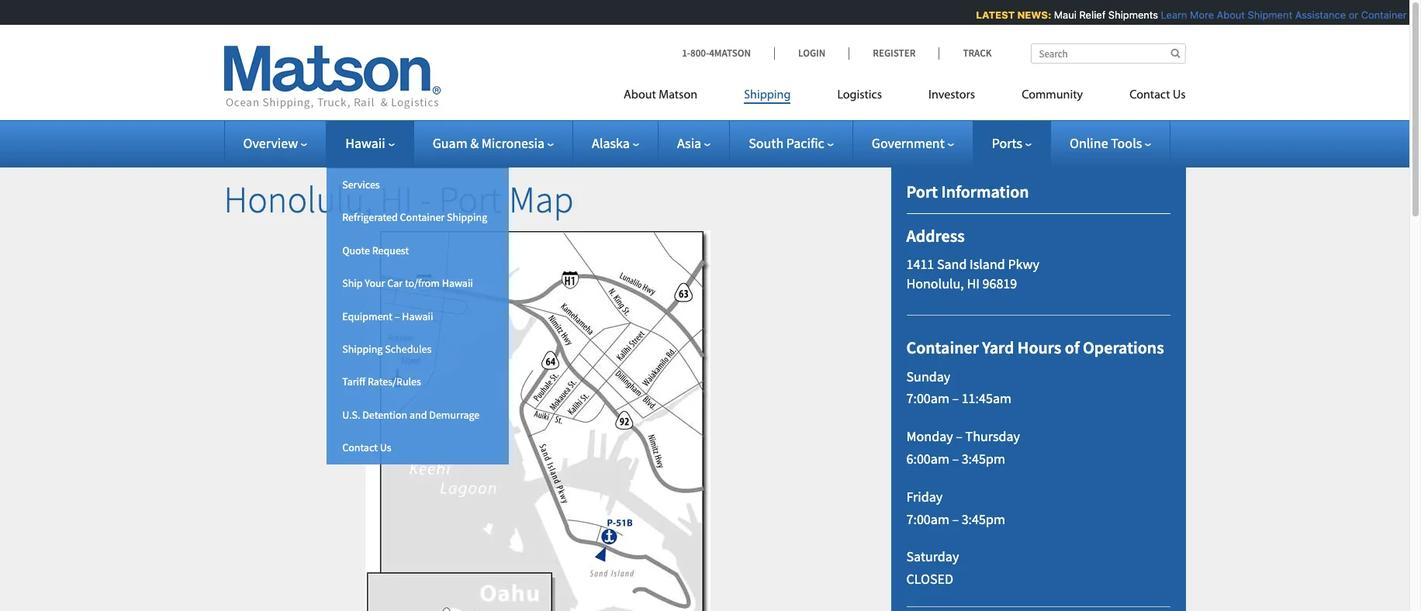 Task type: locate. For each thing, give the bounding box(es) containing it.
1 vertical spatial honolulu,
[[907, 275, 965, 293]]

port inside section
[[907, 181, 938, 203]]

– right the monday
[[956, 428, 963, 446]]

news:
[[1011, 9, 1045, 21]]

0 vertical spatial about
[[1211, 9, 1239, 21]]

0 horizontal spatial port
[[439, 176, 502, 223]]

1 horizontal spatial port
[[907, 181, 938, 203]]

port up address
[[907, 181, 938, 203]]

0 vertical spatial contact us link
[[1107, 81, 1186, 113]]

1-
[[682, 47, 691, 60]]

0 horizontal spatial honolulu,
[[224, 176, 373, 223]]

0 vertical spatial container
[[1355, 9, 1401, 21]]

asia
[[678, 134, 702, 152]]

shipping up south on the right of the page
[[744, 89, 791, 102]]

contact us inside top menu navigation
[[1130, 89, 1186, 102]]

0 horizontal spatial container
[[400, 211, 445, 225]]

– left 11:45am
[[953, 390, 959, 408]]

search image
[[1172, 48, 1181, 58]]

honolulu, down 1411
[[907, 275, 965, 293]]

1 7:00am from the top
[[907, 390, 950, 408]]

0 horizontal spatial hi
[[380, 176, 413, 223]]

register
[[873, 47, 916, 60]]

sunday
[[907, 368, 951, 385]]

request
[[372, 244, 409, 258]]

6:00am
[[907, 450, 950, 468]]

quote request
[[342, 244, 409, 258]]

micronesia
[[482, 134, 545, 152]]

0 horizontal spatial about
[[624, 89, 656, 102]]

logistics
[[838, 89, 883, 102]]

3:45pm
[[962, 450, 1006, 468], [962, 510, 1006, 528]]

monday – thursday 6:00am – 3:45pm
[[907, 428, 1021, 468]]

contact us
[[1130, 89, 1186, 102], [342, 441, 392, 455]]

us
[[1173, 89, 1186, 102], [380, 441, 392, 455]]

7:00am for sunday
[[907, 390, 950, 408]]

0 vertical spatial hawaii
[[346, 134, 385, 152]]

1 horizontal spatial shipping
[[447, 211, 488, 225]]

1 vertical spatial contact us
[[342, 441, 392, 455]]

2 7:00am from the top
[[907, 510, 950, 528]]

contact us link down and
[[327, 432, 509, 465]]

3:45pm down thursday
[[962, 450, 1006, 468]]

container down services link
[[400, 211, 445, 225]]

1 vertical spatial 3:45pm
[[962, 510, 1006, 528]]

hawaii
[[346, 134, 385, 152], [442, 276, 473, 290], [402, 309, 433, 323]]

1 vertical spatial shipping
[[447, 211, 488, 225]]

2 vertical spatial shipping
[[342, 342, 383, 356]]

hi left -
[[380, 176, 413, 223]]

1 horizontal spatial contact us
[[1130, 89, 1186, 102]]

services
[[342, 178, 380, 192]]

0 horizontal spatial hawaii
[[346, 134, 385, 152]]

monday
[[907, 428, 954, 446]]

7:00am for friday
[[907, 510, 950, 528]]

0 vertical spatial contact us
[[1130, 89, 1186, 102]]

hi inside '1411 sand island pkwy honolulu, hi 96819'
[[967, 275, 980, 293]]

7:00am inside friday 7:00am – 3:45pm
[[907, 510, 950, 528]]

3:45pm inside friday 7:00am – 3:45pm
[[962, 510, 1006, 528]]

quote
[[342, 244, 370, 258]]

4matson
[[710, 47, 751, 60]]

container right or
[[1355, 9, 1401, 21]]

contact us down u.s.
[[342, 441, 392, 455]]

tariff
[[342, 375, 366, 389]]

1 vertical spatial 7:00am
[[907, 510, 950, 528]]

0 horizontal spatial shipping
[[342, 342, 383, 356]]

2 vertical spatial hawaii
[[402, 309, 433, 323]]

hi
[[380, 176, 413, 223], [967, 275, 980, 293]]

online
[[1070, 134, 1109, 152]]

shipping
[[744, 89, 791, 102], [447, 211, 488, 225], [342, 342, 383, 356]]

7:00am down friday
[[907, 510, 950, 528]]

0 horizontal spatial contact us link
[[327, 432, 509, 465]]

information
[[942, 181, 1030, 203]]

track link
[[939, 47, 992, 60]]

1 horizontal spatial hi
[[967, 275, 980, 293]]

0 vertical spatial us
[[1173, 89, 1186, 102]]

– inside friday 7:00am – 3:45pm
[[953, 510, 959, 528]]

alaska link
[[592, 134, 639, 152]]

operations
[[1084, 337, 1165, 359]]

of
[[1065, 337, 1080, 359]]

container yard hours of operations
[[907, 337, 1165, 359]]

None search field
[[1031, 43, 1186, 64]]

port right -
[[439, 176, 502, 223]]

1411 sand island pkwy honolulu, hi 96819
[[907, 255, 1040, 293]]

contact for the right contact us link
[[1130, 89, 1171, 102]]

1 horizontal spatial us
[[1173, 89, 1186, 102]]

login link
[[775, 47, 849, 60]]

assistance
[[1289, 9, 1340, 21]]

0 vertical spatial contact
[[1130, 89, 1171, 102]]

about
[[1211, 9, 1239, 21], [624, 89, 656, 102]]

equipment
[[342, 309, 393, 323]]

1 horizontal spatial contact
[[1130, 89, 1171, 102]]

1 horizontal spatial honolulu,
[[907, 275, 965, 293]]

contact us link up tools
[[1107, 81, 1186, 113]]

closed
[[907, 571, 954, 588]]

1 horizontal spatial container
[[907, 337, 979, 359]]

2 horizontal spatial container
[[1355, 9, 1401, 21]]

hawaii up services
[[346, 134, 385, 152]]

2 vertical spatial container
[[907, 337, 979, 359]]

– right equipment
[[395, 309, 400, 323]]

1-800-4matson
[[682, 47, 751, 60]]

hawaii down ship your car to/from hawaii link
[[402, 309, 433, 323]]

overview
[[243, 134, 298, 152]]

section containing port information
[[872, 143, 1206, 612]]

investors link
[[906, 81, 999, 113]]

about matson link
[[624, 81, 721, 113]]

refrigerated container shipping
[[342, 211, 488, 225]]

equipment – hawaii
[[342, 309, 433, 323]]

south pacific
[[749, 134, 825, 152]]

contact up tools
[[1130, 89, 1171, 102]]

2 horizontal spatial hawaii
[[442, 276, 473, 290]]

matson
[[659, 89, 698, 102]]

1 horizontal spatial hawaii
[[402, 309, 433, 323]]

port
[[439, 176, 502, 223], [907, 181, 938, 203]]

1 vertical spatial about
[[624, 89, 656, 102]]

1 3:45pm from the top
[[962, 450, 1006, 468]]

services link
[[327, 168, 509, 201]]

container inside section
[[907, 337, 979, 359]]

0 vertical spatial shipping
[[744, 89, 791, 102]]

contact down u.s.
[[342, 441, 378, 455]]

yard
[[983, 337, 1015, 359]]

hawaii right to/from
[[442, 276, 473, 290]]

0 horizontal spatial contact
[[342, 441, 378, 455]]

7:00am down sunday
[[907, 390, 950, 408]]

top menu navigation
[[624, 81, 1186, 113]]

logistics link
[[815, 81, 906, 113]]

section
[[872, 143, 1206, 612]]

hi down island
[[967, 275, 980, 293]]

us down search image
[[1173, 89, 1186, 102]]

3:45pm down the monday – thursday 6:00am – 3:45pm
[[962, 510, 1006, 528]]

friday
[[907, 488, 943, 506]]

sand
[[938, 255, 967, 273]]

latest news: maui relief shipments learn more about shipment assistance or container loan
[[970, 9, 1422, 21]]

contact us down search image
[[1130, 89, 1186, 102]]

overview link
[[243, 134, 308, 152]]

1 vertical spatial contact
[[342, 441, 378, 455]]

honolulu, down overview link
[[224, 176, 373, 223]]

11:45am
[[962, 390, 1012, 408]]

shipments
[[1102, 9, 1152, 21]]

about right more
[[1211, 9, 1239, 21]]

shipping inside top menu navigation
[[744, 89, 791, 102]]

0 vertical spatial honolulu,
[[224, 176, 373, 223]]

contact
[[1130, 89, 1171, 102], [342, 441, 378, 455]]

about left matson
[[624, 89, 656, 102]]

contact inside top menu navigation
[[1130, 89, 1171, 102]]

tariff rates/rules
[[342, 375, 421, 389]]

shipping down equipment
[[342, 342, 383, 356]]

0 horizontal spatial us
[[380, 441, 392, 455]]

7:00am inside sunday 7:00am – 11:45am
[[907, 390, 950, 408]]

container up sunday
[[907, 337, 979, 359]]

1 vertical spatial hi
[[967, 275, 980, 293]]

– up saturday
[[953, 510, 959, 528]]

0 vertical spatial 3:45pm
[[962, 450, 1006, 468]]

shipping for shipping
[[744, 89, 791, 102]]

container
[[1355, 9, 1401, 21], [400, 211, 445, 225], [907, 337, 979, 359]]

shipping right -
[[447, 211, 488, 225]]

0 vertical spatial 7:00am
[[907, 390, 950, 408]]

honolulu,
[[224, 176, 373, 223], [907, 275, 965, 293]]

2 3:45pm from the top
[[962, 510, 1006, 528]]

us down detention on the bottom left of the page
[[380, 441, 392, 455]]

2 horizontal spatial shipping
[[744, 89, 791, 102]]



Task type: vqa. For each thing, say whether or not it's contained in the screenshot.
right "alaska"
no



Task type: describe. For each thing, give the bounding box(es) containing it.
honolulu, inside '1411 sand island pkwy honolulu, hi 96819'
[[907, 275, 965, 293]]

more
[[1184, 9, 1208, 21]]

map
[[509, 176, 574, 223]]

ports
[[993, 134, 1023, 152]]

1 vertical spatial contact us link
[[327, 432, 509, 465]]

online tools
[[1070, 134, 1143, 152]]

u.s.
[[342, 408, 360, 422]]

or
[[1343, 9, 1352, 21]]

guam
[[433, 134, 468, 152]]

loan
[[1404, 9, 1422, 21]]

u.s. detention and demurrage
[[342, 408, 480, 422]]

ship
[[342, 276, 363, 290]]

saturday
[[907, 548, 960, 566]]

latest
[[970, 9, 1009, 21]]

online tools link
[[1070, 134, 1152, 152]]

equipment – hawaii link
[[327, 300, 509, 333]]

register link
[[849, 47, 939, 60]]

contact for bottom contact us link
[[342, 441, 378, 455]]

pkwy
[[1009, 255, 1040, 273]]

learn
[[1155, 9, 1181, 21]]

investors
[[929, 89, 976, 102]]

hours
[[1018, 337, 1062, 359]]

hawaii link
[[346, 134, 395, 152]]

address
[[907, 225, 965, 247]]

shipping for shipping schedules
[[342, 342, 383, 356]]

3:45pm inside the monday – thursday 6:00am – 3:45pm
[[962, 450, 1006, 468]]

your
[[365, 276, 385, 290]]

demurrage
[[429, 408, 480, 422]]

about inside about matson link
[[624, 89, 656, 102]]

-
[[420, 176, 431, 223]]

sunday 7:00am – 11:45am
[[907, 368, 1012, 408]]

car
[[387, 276, 403, 290]]

shipping schedules
[[342, 342, 432, 356]]

community
[[1022, 89, 1084, 102]]

ship your car to/from hawaii link
[[327, 267, 509, 300]]

tariff rates/rules link
[[327, 366, 509, 399]]

schedules
[[385, 342, 432, 356]]

to/from
[[405, 276, 440, 290]]

– inside sunday 7:00am – 11:45am
[[953, 390, 959, 408]]

0 vertical spatial hi
[[380, 176, 413, 223]]

and
[[410, 408, 427, 422]]

blue matson logo with ocean, shipping, truck, rail and logistics written beneath it. image
[[224, 46, 441, 109]]

thursday
[[966, 428, 1021, 446]]

asia link
[[678, 134, 711, 152]]

1 vertical spatial us
[[380, 441, 392, 455]]

ship your car to/from hawaii
[[342, 276, 473, 290]]

south
[[749, 134, 784, 152]]

maui
[[1048, 9, 1070, 21]]

1 horizontal spatial about
[[1211, 9, 1239, 21]]

0 horizontal spatial contact us
[[342, 441, 392, 455]]

detention
[[363, 408, 408, 422]]

800-
[[691, 47, 710, 60]]

u.s. detention and demurrage link
[[327, 399, 509, 432]]

1 vertical spatial container
[[400, 211, 445, 225]]

shipment
[[1242, 9, 1286, 21]]

96819
[[983, 275, 1018, 293]]

1 vertical spatial hawaii
[[442, 276, 473, 290]]

ports link
[[993, 134, 1032, 152]]

relief
[[1073, 9, 1099, 21]]

island
[[970, 255, 1006, 273]]

us inside top menu navigation
[[1173, 89, 1186, 102]]

– right 6:00am
[[953, 450, 959, 468]]

rates/rules
[[368, 375, 421, 389]]

refrigerated
[[342, 211, 398, 225]]

about matson
[[624, 89, 698, 102]]

government link
[[872, 134, 954, 152]]

shipping schedules link
[[327, 333, 509, 366]]

friday 7:00am – 3:45pm
[[907, 488, 1006, 528]]

port information
[[907, 181, 1030, 203]]

alaska
[[592, 134, 630, 152]]

guam & micronesia link
[[433, 134, 554, 152]]

1 horizontal spatial contact us link
[[1107, 81, 1186, 113]]

Search search field
[[1031, 43, 1186, 64]]

track
[[964, 47, 992, 60]]

learn more about shipment assistance or container loan link
[[1155, 9, 1422, 21]]

login
[[799, 47, 826, 60]]

1-800-4matson link
[[682, 47, 775, 60]]

pacific
[[787, 134, 825, 152]]

1411
[[907, 255, 935, 273]]

government
[[872, 134, 945, 152]]

saturday closed
[[907, 548, 960, 588]]

honolulu, hi - port map
[[224, 176, 574, 223]]

guam & micronesia
[[433, 134, 545, 152]]

south pacific link
[[749, 134, 834, 152]]

refrigerated container shipping link
[[327, 201, 509, 234]]



